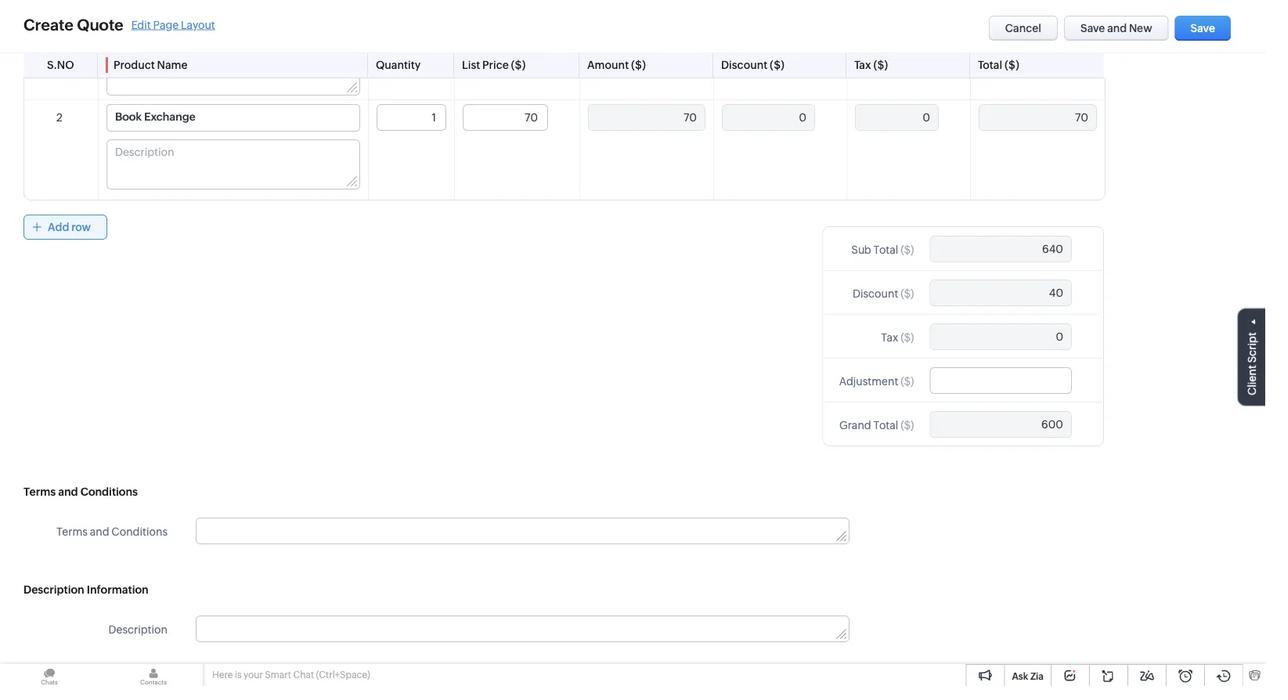 Task type: vqa. For each thing, say whether or not it's contained in the screenshot.
Name
yes



Task type: locate. For each thing, give the bounding box(es) containing it.
create
[[24, 16, 74, 34]]

save inside save and new "button"
[[1081, 22, 1106, 34]]

description for description
[[108, 623, 168, 636]]

1 vertical spatial discount
[[853, 287, 899, 300]]

description information
[[24, 584, 149, 596]]

add row button
[[24, 215, 107, 240]]

2 save from the left
[[1191, 22, 1216, 34]]

name
[[157, 59, 188, 71]]

terms
[[24, 486, 56, 498], [56, 525, 88, 538]]

your
[[244, 670, 263, 680]]

1 vertical spatial and
[[58, 486, 78, 498]]

terms and conditions
[[24, 486, 138, 498], [56, 525, 168, 538]]

None text field
[[49, 105, 89, 130], [589, 105, 705, 130], [723, 105, 815, 130], [980, 105, 1097, 130], [931, 237, 1072, 262], [931, 324, 1072, 349], [931, 412, 1072, 437], [197, 519, 849, 544], [49, 105, 89, 130], [589, 105, 705, 130], [723, 105, 815, 130], [980, 105, 1097, 130], [931, 237, 1072, 262], [931, 324, 1072, 349], [931, 412, 1072, 437], [197, 519, 849, 544]]

save left new
[[1081, 22, 1106, 34]]

script
[[1247, 332, 1259, 363]]

save for save
[[1191, 22, 1216, 34]]

2 horizontal spatial and
[[1108, 22, 1128, 34]]

total right sub
[[874, 243, 899, 256]]

chat
[[293, 670, 314, 680]]

1 horizontal spatial discount ($)
[[853, 287, 915, 300]]

0 vertical spatial description
[[24, 584, 84, 596]]

client
[[1247, 365, 1259, 396]]

0 vertical spatial tax ($)
[[855, 59, 889, 71]]

1 vertical spatial tax
[[882, 331, 899, 344]]

1 vertical spatial description
[[108, 623, 168, 636]]

here
[[212, 670, 233, 680]]

discount
[[722, 59, 768, 71], [853, 287, 899, 300]]

quantity
[[376, 59, 421, 71]]

edit page layout link
[[131, 18, 215, 31]]

chats image
[[0, 664, 99, 686]]

save and new
[[1081, 22, 1153, 34]]

0 vertical spatial conditions
[[80, 486, 138, 498]]

1 horizontal spatial save
[[1191, 22, 1216, 34]]

tax ($)
[[855, 59, 889, 71], [882, 331, 915, 344]]

save
[[1081, 22, 1106, 34], [1191, 22, 1216, 34]]

0 horizontal spatial save
[[1081, 22, 1106, 34]]

0 horizontal spatial discount ($)
[[722, 59, 785, 71]]

0 vertical spatial and
[[1108, 22, 1128, 34]]

2 vertical spatial total
[[874, 419, 899, 431]]

0 vertical spatial discount ($)
[[722, 59, 785, 71]]

edit
[[131, 18, 151, 31]]

None field
[[107, 105, 360, 131]]

adjustment ($)
[[840, 375, 915, 387]]

1 horizontal spatial tax
[[882, 331, 899, 344]]

description left information
[[24, 584, 84, 596]]

description
[[24, 584, 84, 596], [108, 623, 168, 636]]

contacts image
[[104, 664, 203, 686]]

ask zia
[[1013, 671, 1044, 682]]

($)
[[511, 59, 526, 71], [632, 59, 646, 71], [770, 59, 785, 71], [874, 59, 889, 71], [1005, 59, 1020, 71], [901, 243, 915, 256], [901, 287, 915, 300], [901, 331, 915, 344], [901, 375, 915, 387], [901, 419, 915, 431]]

description down information
[[108, 623, 168, 636]]

discount ($)
[[722, 59, 785, 71], [853, 287, 915, 300]]

2 vertical spatial and
[[90, 525, 109, 538]]

Description text field
[[107, 140, 360, 192]]

0 vertical spatial discount
[[722, 59, 768, 71]]

1 horizontal spatial discount
[[853, 287, 899, 300]]

1 vertical spatial conditions
[[112, 525, 168, 538]]

None text field
[[49, 11, 89, 36], [980, 11, 1097, 36], [107, 105, 360, 131], [378, 105, 446, 130], [464, 105, 548, 130], [856, 105, 939, 130], [931, 280, 1072, 306], [931, 368, 1072, 393], [197, 617, 849, 642], [49, 11, 89, 36], [980, 11, 1097, 36], [107, 105, 360, 131], [378, 105, 446, 130], [464, 105, 548, 130], [856, 105, 939, 130], [931, 280, 1072, 306], [931, 368, 1072, 393], [197, 617, 849, 642]]

1 vertical spatial discount ($)
[[853, 287, 915, 300]]

0 horizontal spatial tax
[[855, 59, 872, 71]]

amount
[[588, 59, 629, 71]]

grand total ($)
[[840, 419, 915, 431]]

1 save from the left
[[1081, 22, 1106, 34]]

tax
[[855, 59, 872, 71], [882, 331, 899, 344]]

layout
[[181, 18, 215, 31]]

0 horizontal spatial and
[[58, 486, 78, 498]]

add
[[48, 221, 69, 233]]

save and new button
[[1065, 16, 1169, 41]]

save inside "save" button
[[1191, 22, 1216, 34]]

total
[[979, 59, 1003, 71], [874, 243, 899, 256], [874, 419, 899, 431]]

list price ($)
[[462, 59, 526, 71]]

product
[[114, 59, 155, 71]]

0 horizontal spatial discount
[[722, 59, 768, 71]]

save right new
[[1191, 22, 1216, 34]]

1 horizontal spatial description
[[108, 623, 168, 636]]

here is your smart chat (ctrl+space)
[[212, 670, 370, 680]]

row
[[71, 221, 91, 233]]

total for grand total ($)
[[874, 419, 899, 431]]

total down 'cancel' button
[[979, 59, 1003, 71]]

conditions
[[80, 486, 138, 498], [112, 525, 168, 538]]

total for sub total ($)
[[874, 243, 899, 256]]

1 vertical spatial total
[[874, 243, 899, 256]]

s.no
[[47, 59, 74, 71]]

total right grand
[[874, 419, 899, 431]]

0 vertical spatial terms and conditions
[[24, 486, 138, 498]]

and
[[1108, 22, 1128, 34], [58, 486, 78, 498], [90, 525, 109, 538]]

0 horizontal spatial description
[[24, 584, 84, 596]]

cancel
[[1006, 22, 1042, 34]]

0 vertical spatial total
[[979, 59, 1003, 71]]



Task type: describe. For each thing, give the bounding box(es) containing it.
1 vertical spatial terms
[[56, 525, 88, 538]]

product name
[[114, 59, 188, 71]]

price
[[483, 59, 509, 71]]

0 vertical spatial tax
[[855, 59, 872, 71]]

information
[[87, 584, 149, 596]]

is
[[235, 670, 242, 680]]

zia
[[1031, 671, 1044, 682]]

save for save and new
[[1081, 22, 1106, 34]]

and inside "button"
[[1108, 22, 1128, 34]]

amount ($)
[[588, 59, 646, 71]]

1 vertical spatial tax ($)
[[882, 331, 915, 344]]

1 horizontal spatial and
[[90, 525, 109, 538]]

save button
[[1176, 16, 1232, 41]]

Description text field
[[107, 46, 360, 98]]

adjustment
[[840, 375, 899, 387]]

page
[[153, 18, 179, 31]]

create quote edit page layout
[[24, 16, 215, 34]]

0 vertical spatial terms
[[24, 486, 56, 498]]

add row
[[48, 221, 91, 233]]

description for description information
[[24, 584, 84, 596]]

grand
[[840, 419, 872, 431]]

quote
[[77, 16, 124, 34]]

smart
[[265, 670, 291, 680]]

total ($)
[[979, 59, 1020, 71]]

1 vertical spatial terms and conditions
[[56, 525, 168, 538]]

sub
[[852, 243, 872, 256]]

(ctrl+space)
[[316, 670, 370, 680]]

sub total ($)
[[852, 243, 915, 256]]

new
[[1130, 22, 1153, 34]]

client script
[[1247, 332, 1259, 396]]

ask
[[1013, 671, 1029, 682]]

list
[[462, 59, 481, 71]]

cancel button
[[989, 16, 1059, 41]]



